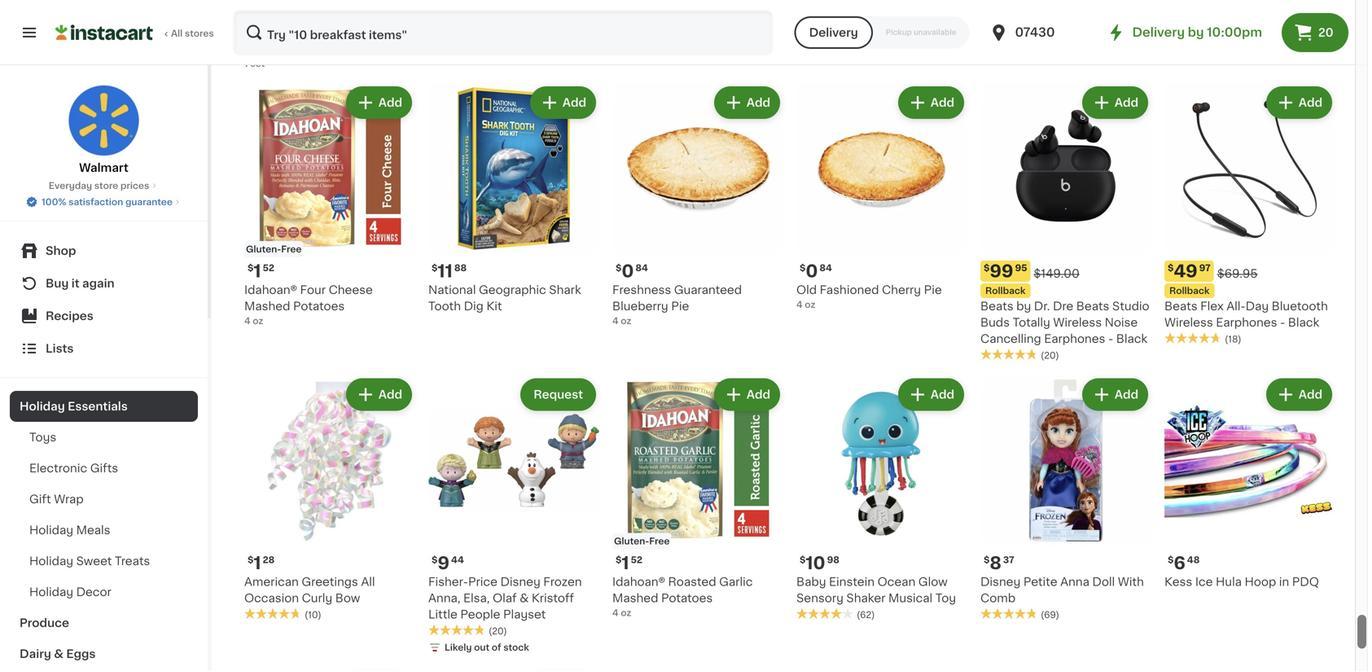 Task type: describe. For each thing, give the bounding box(es) containing it.
chip
[[675, 12, 702, 23]]

add button for kess ice hula hoop in pdq
[[1268, 380, 1331, 409]]

97
[[1200, 264, 1211, 273]]

add for beats flex all-day bluetooth wireless earphones - black
[[1299, 97, 1323, 108]]

anna
[[1061, 576, 1090, 588]]

x
[[1173, 28, 1179, 37]]

princess
[[1024, 0, 1073, 7]]

$49.97 original price: $69.95 element
[[1165, 261, 1336, 282]]

gift wrap
[[29, 494, 84, 505]]

game
[[528, 12, 562, 23]]

add button for idahoan® roasted garlic mashed potatoes
[[716, 380, 779, 409]]

all-
[[1227, 301, 1246, 312]]

cancelling
[[981, 333, 1042, 345]]

people inside fisher-price disney frozen anna, elsa, olaf & kristoff little people playset
[[461, 609, 501, 620]]

holiday meals link
[[10, 515, 198, 546]]

37
[[1004, 556, 1015, 565]]

roasted
[[669, 576, 717, 588]]

- inside beats by dr. dre beats studio buds totally wireless noise cancelling earphones - black
[[1109, 333, 1114, 345]]

$ 1 28
[[248, 555, 275, 572]]

add for old fashioned cherry pie
[[931, 97, 955, 108]]

100% satisfaction guarantee button
[[25, 192, 182, 209]]

$ for national geographic shark tooth dig kit
[[432, 264, 438, 273]]

toys link
[[10, 422, 198, 453]]

national geographic shark tooth dig kit
[[429, 284, 581, 312]]

melissa & doug blender set, smoothie maker
[[244, 12, 407, 40]]

totally
[[1013, 317, 1051, 328]]

07430 button
[[989, 10, 1087, 55]]

black inside beats by dr. dre beats studio buds totally wireless noise cancelling earphones - black
[[1117, 333, 1148, 345]]

black inside beats flex all-day bluetooth wireless earphones - black
[[1289, 317, 1320, 328]]

dunford cookies, pumpkin, chocolate chip
[[613, 0, 768, 23]]

& inside melissa & doug blender set, smoothie maker
[[291, 12, 300, 23]]

american greetings all occasion curly bow
[[244, 576, 375, 604]]

request button
[[522, 380, 595, 409]]

$99.95 original price: $149.00 element
[[981, 261, 1152, 282]]

fisher- for recycling
[[797, 0, 837, 7]]

essentials
[[68, 401, 128, 412]]

100%
[[42, 198, 66, 207]]

freshness guaranteed blueberry pie 4 oz
[[613, 284, 742, 325]]

add button for freshness guaranteed blueberry pie
[[716, 88, 779, 117]]

disney princess style collection click & go play laptop button
[[981, 0, 1152, 42]]

instacart logo image
[[55, 23, 153, 42]]

(20) for earphones
[[1041, 351, 1060, 360]]

49
[[1174, 263, 1198, 280]]

all inside american greetings all occasion curly bow
[[361, 576, 375, 588]]

product group containing 10
[[797, 375, 968, 622]]

$ 1 52 for idahoan® roasted garlic mashed potatoes
[[616, 555, 643, 572]]

dig
[[464, 301, 484, 312]]

walmart logo image
[[68, 85, 140, 156]]

add button for beats by dr. dre beats studio buds totally wireless noise cancelling earphones - black
[[1084, 88, 1147, 117]]

$ for american greetings all occasion curly bow
[[248, 556, 254, 565]]

gifts
[[90, 463, 118, 474]]

einstein
[[829, 576, 875, 588]]

baby
[[797, 576, 827, 588]]

everyday store prices
[[49, 181, 149, 190]]

$ for idahoan® roasted garlic mashed potatoes
[[616, 556, 622, 565]]

service type group
[[795, 16, 970, 49]]

noise
[[1105, 317, 1138, 328]]

sweet
[[76, 556, 112, 567]]

of
[[492, 643, 501, 652]]

$ 49 97 $69.95
[[1168, 263, 1258, 280]]

$ for idahoan® four cheese mashed potatoes
[[248, 264, 254, 273]]

eggs
[[66, 649, 96, 660]]

(62)
[[857, 611, 875, 620]]

absurd
[[429, 12, 469, 23]]

84 for freshness
[[636, 264, 648, 273]]

add for national geographic shark tooth dig kit
[[563, 97, 587, 108]]

ocean
[[878, 576, 916, 588]]

dunford
[[613, 0, 659, 7]]

add for idahoan® four cheese mashed potatoes
[[379, 97, 402, 108]]

holiday decor
[[29, 587, 111, 598]]

pie for cherry
[[924, 284, 942, 296]]

oz inside button
[[1202, 28, 1213, 37]]

product group containing 99
[[981, 83, 1152, 362]]

0 for old
[[806, 263, 818, 280]]

dairy & eggs link
[[10, 639, 198, 670]]

add button for american greetings all occasion curly bow
[[348, 380, 411, 409]]

musical
[[889, 593, 933, 604]]

& inside disney princess style collection click & go play laptop
[[1074, 12, 1083, 23]]

$ for old fashioned cherry pie
[[800, 264, 806, 273]]

1 for idahoan® roasted garlic mashed potatoes
[[622, 555, 629, 572]]

national
[[429, 284, 476, 296]]

idahoan® for idahoan® roasted garlic mashed potatoes
[[613, 576, 666, 588]]

produce
[[20, 618, 69, 629]]

earphones inside beats flex all-day bluetooth wireless earphones - black
[[1217, 317, 1278, 328]]

98
[[827, 556, 840, 565]]

add button for old fashioned cherry pie
[[900, 88, 963, 117]]

$ 99 95
[[984, 263, 1028, 280]]

treats
[[115, 556, 150, 567]]

add button for idahoan® four cheese mashed potatoes
[[348, 88, 411, 117]]

holiday for holiday decor
[[29, 587, 73, 598]]

$69.95
[[1218, 268, 1258, 279]]

kess ice hula hoop in pdq
[[1165, 576, 1320, 588]]

by for beats
[[1017, 301, 1032, 312]]

fisher- for anna,
[[429, 576, 468, 588]]

4 inside idahoan® four cheese mashed potatoes 4 oz
[[244, 317, 251, 325]]

add for disney petite anna doll with comb
[[1115, 389, 1139, 400]]

$149.00
[[1034, 268, 1080, 279]]

again
[[82, 278, 115, 289]]

add for american greetings all occasion curly bow
[[379, 389, 402, 400]]

style
[[1076, 0, 1106, 7]]

it
[[72, 278, 80, 289]]

holiday essentials link
[[10, 391, 198, 422]]

studio
[[1113, 301, 1150, 312]]

kess
[[1165, 576, 1193, 588]]

52 for idahoan® four cheese mashed potatoes
[[263, 264, 275, 273]]

gluten-free for roasted
[[614, 537, 670, 546]]

electronic
[[29, 463, 87, 474]]

gluten- for idahoan® roasted garlic mashed potatoes
[[614, 537, 650, 546]]

$ 0 84 for old
[[800, 263, 833, 280]]

84 for old
[[820, 264, 833, 273]]

1 for american greetings all occasion curly bow
[[254, 555, 261, 572]]

geographic
[[479, 284, 546, 296]]

click
[[1043, 12, 1071, 23]]

$ 1 52 for idahoan® four cheese mashed potatoes
[[248, 263, 275, 280]]

cherry
[[882, 284, 922, 296]]

sensory
[[797, 593, 844, 604]]

88
[[454, 264, 467, 273]]

$ for disney petite anna doll with comb
[[984, 556, 990, 565]]

hula
[[1216, 576, 1242, 588]]

all stores link
[[55, 10, 215, 55]]

product group containing 11
[[429, 83, 600, 314]]

bluetooth
[[1272, 301, 1329, 312]]

day
[[1246, 301, 1269, 312]]

recipes
[[46, 310, 93, 322]]

- inside beats flex all-day bluetooth wireless earphones - black
[[1281, 317, 1286, 328]]

electronic gifts link
[[10, 453, 198, 484]]

ice
[[1196, 576, 1213, 588]]

card
[[497, 12, 525, 23]]

electronic gifts
[[29, 463, 118, 474]]

44
[[451, 556, 464, 565]]

buds
[[981, 317, 1010, 328]]

go
[[1086, 12, 1103, 23]]

add for idahoan® roasted garlic mashed potatoes
[[747, 389, 771, 400]]

guaranteed
[[674, 284, 742, 296]]



Task type: vqa. For each thing, say whether or not it's contained in the screenshot.
5, in Immortals Of Aveum - PlayStation 5 PlayStation 5, Physical
no



Task type: locate. For each thing, give the bounding box(es) containing it.
meals
[[76, 525, 110, 536]]

0 vertical spatial potatoes
[[293, 301, 345, 312]]

1 vertical spatial -
[[1109, 333, 1114, 345]]

store
[[94, 181, 118, 190]]

earphones down dre at the right
[[1045, 333, 1106, 345]]

0 horizontal spatial price
[[468, 576, 498, 588]]

(20)
[[1041, 351, 1060, 360], [489, 627, 507, 636]]

1 vertical spatial 52
[[631, 556, 643, 565]]

holiday down gift wrap
[[29, 525, 73, 536]]

07430
[[1016, 26, 1055, 38]]

0 horizontal spatial mashed
[[244, 301, 290, 312]]

1 vertical spatial (20)
[[489, 627, 507, 636]]

add button for disney petite anna doll with comb
[[1084, 380, 1147, 409]]

potatoes inside idahoan® four cheese mashed potatoes 4 oz
[[293, 301, 345, 312]]

1 horizontal spatial -
[[1281, 317, 1286, 328]]

1 horizontal spatial black
[[1289, 317, 1320, 328]]

52 up idahoan® four cheese mashed potatoes 4 oz
[[263, 264, 275, 273]]

(20) down beats by dr. dre beats studio buds totally wireless noise cancelling earphones - black
[[1041, 351, 1060, 360]]

holiday for holiday essentials
[[20, 401, 65, 412]]

1 horizontal spatial $ 0 84
[[800, 263, 833, 280]]

& inside fisher-price disney frozen anna, elsa, olaf & kristoff little people playset
[[520, 593, 529, 604]]

& left go on the right
[[1074, 12, 1083, 23]]

earphones
[[1217, 317, 1278, 328], [1045, 333, 1106, 345]]

stores
[[185, 29, 214, 38]]

by for delivery
[[1188, 26, 1205, 38]]

mashed for idahoan® four cheese mashed potatoes
[[244, 301, 290, 312]]

price inside fisher-price disney frozen anna, elsa, olaf & kristoff little people playset
[[468, 576, 498, 588]]

$ for baby einstein ocean glow sensory shaker musical toy
[[800, 556, 806, 565]]

1 horizontal spatial price
[[837, 0, 866, 7]]

holiday up toys at the left
[[20, 401, 65, 412]]

occasion
[[244, 593, 299, 604]]

request
[[534, 389, 583, 400]]

gluten- up the idahoan® roasted garlic mashed potatoes 4 oz
[[614, 537, 650, 546]]

0 horizontal spatial gluten-free
[[246, 245, 302, 254]]

$ up baby
[[800, 556, 806, 565]]

$ for kess ice hula hoop in pdq
[[1168, 556, 1174, 565]]

0 horizontal spatial little
[[429, 609, 458, 620]]

0 vertical spatial -
[[1281, 317, 1286, 328]]

0 vertical spatial (20)
[[1041, 351, 1060, 360]]

1 vertical spatial earphones
[[1045, 333, 1106, 345]]

1 horizontal spatial pie
[[924, 284, 942, 296]]

cards
[[429, 0, 463, 7]]

oz inside old fashioned cherry pie 4 oz
[[805, 300, 816, 309]]

four
[[300, 284, 326, 296]]

0 vertical spatial idahoan®
[[244, 284, 297, 296]]

idahoan® for idahoan® four cheese mashed potatoes
[[244, 284, 297, 296]]

0 horizontal spatial beats
[[981, 301, 1014, 312]]

lists link
[[10, 332, 198, 365]]

9
[[438, 555, 450, 572]]

fisher-price little people recycling truck
[[797, 0, 941, 23]]

truck
[[857, 12, 888, 23]]

beats up buds
[[981, 301, 1014, 312]]

all
[[171, 29, 183, 38], [361, 576, 375, 588]]

2 rollback from the left
[[1170, 286, 1210, 295]]

0 horizontal spatial (20)
[[489, 627, 507, 636]]

95
[[1016, 264, 1028, 273]]

kit
[[487, 301, 502, 312]]

2 horizontal spatial beats
[[1165, 301, 1198, 312]]

fisher- inside fisher-price little people recycling truck
[[797, 0, 837, 7]]

52 up the idahoan® roasted garlic mashed potatoes 4 oz
[[631, 556, 643, 565]]

0 vertical spatial gluten-free
[[246, 245, 302, 254]]

$ up freshness
[[616, 264, 622, 273]]

everyday store prices link
[[49, 179, 159, 192]]

black down noise
[[1117, 333, 1148, 345]]

20 button
[[1282, 13, 1349, 52]]

1 beats from the left
[[981, 301, 1014, 312]]

oz inside freshness guaranteed blueberry pie 4 oz
[[621, 317, 632, 325]]

gluten-free for four
[[246, 245, 302, 254]]

dre
[[1053, 301, 1074, 312]]

4 inside the idahoan® roasted garlic mashed potatoes 4 oz
[[613, 609, 619, 618]]

1 vertical spatial little
[[429, 609, 458, 620]]

beats inside beats flex all-day bluetooth wireless earphones - black
[[1165, 301, 1198, 312]]

1 vertical spatial $ 1 52
[[616, 555, 643, 572]]

humanity
[[512, 0, 568, 7]]

doug
[[303, 12, 334, 23]]

0 vertical spatial 52
[[263, 264, 275, 273]]

$ 0 84 for freshness
[[616, 263, 648, 280]]

0 horizontal spatial 0
[[622, 263, 634, 280]]

oz inside the idahoan® roasted garlic mashed potatoes 4 oz
[[621, 609, 632, 618]]

0 horizontal spatial all
[[171, 29, 183, 38]]

beats for 99
[[981, 301, 1014, 312]]

gluten- up idahoan® four cheese mashed potatoes 4 oz
[[246, 245, 281, 254]]

pie down guaranteed
[[672, 301, 689, 312]]

$ up idahoan® four cheese mashed potatoes 4 oz
[[248, 264, 254, 273]]

wireless down flex
[[1165, 317, 1214, 328]]

1 $ 0 84 from the left
[[616, 263, 648, 280]]

2 $ 0 84 from the left
[[800, 263, 833, 280]]

1 horizontal spatial potatoes
[[662, 593, 713, 604]]

mashed inside the idahoan® roasted garlic mashed potatoes 4 oz
[[613, 593, 659, 604]]

disney inside disney petite anna doll with comb
[[981, 576, 1021, 588]]

product group containing 9
[[429, 375, 600, 657]]

1 horizontal spatial idahoan®
[[613, 576, 666, 588]]

holiday for holiday meals
[[29, 525, 73, 536]]

gift
[[29, 494, 51, 505]]

add button for beats flex all-day bluetooth wireless earphones - black
[[1268, 88, 1331, 117]]

melissa
[[244, 12, 288, 23]]

little inside fisher-price disney frozen anna, elsa, olaf & kristoff little people playset
[[429, 609, 458, 620]]

0 vertical spatial people
[[901, 0, 941, 7]]

gluten- for idahoan® four cheese mashed potatoes
[[246, 245, 281, 254]]

$ inside $ 6 48
[[1168, 556, 1174, 565]]

holiday inside holiday sweet treats link
[[29, 556, 73, 567]]

$ inside $ 49 97 $69.95
[[1168, 264, 1174, 273]]

fisher- up the recycling
[[797, 0, 837, 7]]

1 vertical spatial price
[[468, 576, 498, 588]]

price inside fisher-price little people recycling truck
[[837, 0, 866, 7]]

$ inside $ 11 88
[[432, 264, 438, 273]]

1 horizontal spatial delivery
[[1133, 26, 1185, 38]]

price up truck
[[837, 0, 866, 7]]

1 horizontal spatial all
[[361, 576, 375, 588]]

$ inside $ 1 28
[[248, 556, 254, 565]]

28
[[263, 556, 275, 565]]

old fashioned cherry pie 4 oz
[[797, 284, 942, 309]]

$ up the idahoan® roasted garlic mashed potatoes 4 oz
[[616, 556, 622, 565]]

0 vertical spatial little
[[869, 0, 898, 7]]

add for baby einstein ocean glow sensory shaker musical toy
[[931, 389, 955, 400]]

add for kess ice hula hoop in pdq
[[1299, 389, 1323, 400]]

0 horizontal spatial 84
[[636, 264, 648, 273]]

1 horizontal spatial little
[[869, 0, 898, 7]]

add button
[[348, 88, 411, 117], [532, 88, 595, 117], [716, 88, 779, 117], [900, 88, 963, 117], [1084, 88, 1147, 117], [1268, 88, 1331, 117], [348, 380, 411, 409], [716, 380, 779, 409], [900, 380, 963, 409], [1084, 380, 1147, 409], [1268, 380, 1331, 409]]

0 horizontal spatial potatoes
[[293, 301, 345, 312]]

1 vertical spatial potatoes
[[662, 593, 713, 604]]

0 horizontal spatial rollback
[[986, 286, 1026, 295]]

idahoan® inside the idahoan® roasted garlic mashed potatoes 4 oz
[[613, 576, 666, 588]]

likely out of stock
[[445, 643, 529, 652]]

disney for disney petite anna doll with comb
[[981, 576, 1021, 588]]

people inside fisher-price little people recycling truck
[[901, 0, 941, 7]]

potatoes down four
[[293, 301, 345, 312]]

pie for blueberry
[[672, 301, 689, 312]]

product group containing 8
[[981, 375, 1152, 622]]

1 horizontal spatial fisher-
[[797, 0, 837, 7]]

doll
[[1093, 576, 1115, 588]]

$ inside $ 10 98
[[800, 556, 806, 565]]

smoothie
[[244, 28, 300, 40]]

1 set
[[244, 59, 265, 68]]

disney for disney princess style collection click & go play laptop
[[981, 0, 1021, 7]]

add for freshness guaranteed blueberry pie
[[747, 97, 771, 108]]

0 horizontal spatial fisher-
[[429, 576, 468, 588]]

wireless
[[1054, 317, 1102, 328], [1165, 317, 1214, 328]]

product group containing 6
[[1165, 375, 1336, 590]]

american
[[244, 576, 299, 588]]

mashed inside idahoan® four cheese mashed potatoes 4 oz
[[244, 301, 290, 312]]

rollback down $ 99 95
[[986, 286, 1026, 295]]

0 horizontal spatial wireless
[[1054, 317, 1102, 328]]

0 horizontal spatial people
[[461, 609, 501, 620]]

dr.
[[1035, 301, 1050, 312]]

- down noise
[[1109, 333, 1114, 345]]

4 inside button
[[1165, 28, 1171, 37]]

idahoan® left roasted
[[613, 576, 666, 588]]

$ 11 88
[[432, 263, 467, 280]]

0 vertical spatial price
[[837, 0, 866, 7]]

free for roasted
[[650, 537, 670, 546]]

buy it again
[[46, 278, 115, 289]]

potatoes down roasted
[[662, 593, 713, 604]]

0 horizontal spatial $ 1 52
[[248, 263, 275, 280]]

rollback for 49
[[1170, 286, 1210, 295]]

pie
[[924, 284, 942, 296], [672, 301, 689, 312]]

0 horizontal spatial 52
[[263, 264, 275, 273]]

little inside fisher-price little people recycling truck
[[869, 0, 898, 7]]

add button for national geographic shark tooth dig kit
[[532, 88, 595, 117]]

0 horizontal spatial free
[[281, 245, 302, 254]]

decor
[[76, 587, 111, 598]]

set
[[250, 59, 265, 68]]

1 84 from the left
[[636, 264, 648, 273]]

gluten-free up four
[[246, 245, 302, 254]]

earphones inside beats by dr. dre beats studio buds totally wireless noise cancelling earphones - black
[[1045, 333, 1106, 345]]

& left "doug"
[[291, 12, 300, 23]]

potatoes for four
[[293, 301, 345, 312]]

0 vertical spatial all
[[171, 29, 183, 38]]

gluten-
[[246, 245, 281, 254], [614, 537, 650, 546]]

lists
[[46, 343, 74, 354]]

free up roasted
[[650, 537, 670, 546]]

0 horizontal spatial idahoan®
[[244, 284, 297, 296]]

(20) up of
[[489, 627, 507, 636]]

$ inside $ 9 44
[[432, 556, 438, 565]]

price for elsa,
[[468, 576, 498, 588]]

beats left flex
[[1165, 301, 1198, 312]]

$ for freshness guaranteed blueberry pie
[[616, 264, 622, 273]]

pie inside old fashioned cherry pie 4 oz
[[924, 284, 942, 296]]

holiday up 'produce'
[[29, 587, 73, 598]]

freshness
[[613, 284, 671, 296]]

1 vertical spatial gluten-
[[614, 537, 650, 546]]

3 beats from the left
[[1165, 301, 1198, 312]]

-
[[1281, 317, 1286, 328], [1109, 333, 1114, 345]]

$ for fisher-price disney frozen anna, elsa, olaf & kristoff little people playset
[[432, 556, 438, 565]]

recycling
[[797, 12, 854, 23]]

$ left 44
[[432, 556, 438, 565]]

52 for idahoan® roasted garlic mashed potatoes
[[631, 556, 643, 565]]

1 horizontal spatial beats
[[1077, 301, 1110, 312]]

hoop
[[1245, 576, 1277, 588]]

2 wireless from the left
[[1165, 317, 1214, 328]]

stock
[[504, 643, 529, 652]]

pie right cherry
[[924, 284, 942, 296]]

little up truck
[[869, 0, 898, 7]]

by up "totally"
[[1017, 301, 1032, 312]]

$ left the 28
[[248, 556, 254, 565]]

1 for idahoan® four cheese mashed potatoes
[[254, 263, 261, 280]]

1 vertical spatial mashed
[[613, 593, 659, 604]]

holiday inside holiday decor link
[[29, 587, 73, 598]]

beats right dre at the right
[[1077, 301, 1110, 312]]

price for truck
[[837, 0, 866, 7]]

idahoan® left four
[[244, 284, 297, 296]]

delivery button
[[795, 16, 873, 49]]

- down bluetooth
[[1281, 317, 1286, 328]]

0 horizontal spatial gluten-
[[246, 245, 281, 254]]

by right x in the right of the page
[[1188, 26, 1205, 38]]

satisfaction
[[69, 198, 123, 207]]

1 vertical spatial free
[[650, 537, 670, 546]]

0 vertical spatial gluten-
[[246, 245, 281, 254]]

collection
[[981, 12, 1040, 23]]

& left eggs
[[54, 649, 64, 660]]

fisher- up anna,
[[429, 576, 468, 588]]

1 horizontal spatial wireless
[[1165, 317, 1214, 328]]

wireless inside beats flex all-day bluetooth wireless earphones - black
[[1165, 317, 1214, 328]]

1 horizontal spatial 84
[[820, 264, 833, 273]]

disney up olaf
[[501, 576, 541, 588]]

0 vertical spatial black
[[1289, 317, 1320, 328]]

& up "playset"
[[520, 593, 529, 604]]

all right greetings
[[361, 576, 375, 588]]

out
[[474, 643, 490, 652]]

rollback down 49
[[1170, 286, 1210, 295]]

toys
[[29, 432, 56, 443]]

84 up fashioned
[[820, 264, 833, 273]]

None search field
[[233, 10, 774, 55]]

1 rollback from the left
[[986, 286, 1026, 295]]

chocolate
[[613, 12, 672, 23]]

pie inside freshness guaranteed blueberry pie 4 oz
[[672, 301, 689, 312]]

0 vertical spatial mashed
[[244, 301, 290, 312]]

$ up old
[[800, 264, 806, 273]]

potatoes for roasted
[[662, 593, 713, 604]]

delivery inside button
[[810, 27, 859, 38]]

rollback for 99
[[986, 286, 1026, 295]]

mashed
[[244, 301, 290, 312], [613, 593, 659, 604]]

disney inside disney princess style collection click & go play laptop
[[981, 0, 1021, 7]]

wireless inside beats by dr. dre beats studio buds totally wireless noise cancelling earphones - black
[[1054, 317, 1102, 328]]

$ 8 37
[[984, 555, 1015, 572]]

old
[[797, 284, 817, 296]]

1 vertical spatial people
[[461, 609, 501, 620]]

1 horizontal spatial (20)
[[1041, 351, 1060, 360]]

earphones down all-
[[1217, 317, 1278, 328]]

1 wireless from the left
[[1054, 317, 1102, 328]]

0 up freshness
[[622, 263, 634, 280]]

wireless down dre at the right
[[1054, 317, 1102, 328]]

1 vertical spatial black
[[1117, 333, 1148, 345]]

idahoan® four cheese mashed potatoes 4 oz
[[244, 284, 373, 325]]

$ 6 48
[[1168, 555, 1200, 572]]

holiday for holiday sweet treats
[[29, 556, 73, 567]]

potatoes inside the idahoan® roasted garlic mashed potatoes 4 oz
[[662, 593, 713, 604]]

$ left 97
[[1168, 264, 1174, 273]]

84 up freshness
[[636, 264, 648, 273]]

(20) for playset
[[489, 627, 507, 636]]

0 up old
[[806, 263, 818, 280]]

0 vertical spatial by
[[1188, 26, 1205, 38]]

1 horizontal spatial earphones
[[1217, 317, 1278, 328]]

1 horizontal spatial 52
[[631, 556, 643, 565]]

0 for freshness
[[622, 263, 634, 280]]

0 vertical spatial earphones
[[1217, 317, 1278, 328]]

people down elsa,
[[461, 609, 501, 620]]

free up four
[[281, 245, 302, 254]]

gluten-free up roasted
[[614, 537, 670, 546]]

add button for baby einstein ocean glow sensory shaker musical toy
[[900, 380, 963, 409]]

add for beats by dr. dre beats studio buds totally wireless noise cancelling earphones - black
[[1115, 97, 1139, 108]]

blender
[[337, 12, 382, 23]]

beats for 49
[[1165, 301, 1198, 312]]

4 x 14.5 oz
[[1165, 28, 1213, 37]]

1 vertical spatial pie
[[672, 301, 689, 312]]

1 up idahoan® four cheese mashed potatoes 4 oz
[[254, 263, 261, 280]]

delivery for delivery
[[810, 27, 859, 38]]

idahoan® roasted garlic mashed potatoes 4 oz
[[613, 576, 753, 618]]

rollback
[[986, 286, 1026, 295], [1170, 286, 1210, 295]]

dunford cookies, pumpkin, chocolate chip button
[[613, 0, 784, 39]]

$ 1 52 up the idahoan® roasted garlic mashed potatoes 4 oz
[[616, 555, 643, 572]]

1 up the idahoan® roasted garlic mashed potatoes 4 oz
[[622, 555, 629, 572]]

$ 0 84 up freshness
[[616, 263, 648, 280]]

0 vertical spatial fisher-
[[797, 0, 837, 7]]

beats by dr. dre beats studio buds totally wireless noise cancelling earphones - black
[[981, 301, 1150, 345]]

price up elsa,
[[468, 576, 498, 588]]

2 84 from the left
[[820, 264, 833, 273]]

mashed for idahoan® roasted garlic mashed potatoes
[[613, 593, 659, 604]]

$ inside $ 99 95
[[984, 264, 990, 273]]

1 horizontal spatial gluten-free
[[614, 537, 670, 546]]

black down bluetooth
[[1289, 317, 1320, 328]]

0 horizontal spatial earphones
[[1045, 333, 1106, 345]]

1 horizontal spatial free
[[650, 537, 670, 546]]

4 x 14.5 oz button
[[1165, 0, 1336, 39]]

all left stores
[[171, 29, 183, 38]]

buy it again link
[[10, 267, 198, 300]]

gift wrap link
[[10, 484, 198, 515]]

1 vertical spatial by
[[1017, 301, 1032, 312]]

walmart
[[79, 162, 129, 174]]

1 horizontal spatial mashed
[[613, 593, 659, 604]]

1 horizontal spatial gluten-
[[614, 537, 650, 546]]

1 0 from the left
[[622, 263, 634, 280]]

holiday inside "holiday essentials" link
[[20, 401, 65, 412]]

holiday sweet treats
[[29, 556, 150, 567]]

$ left 37 in the right of the page
[[984, 556, 990, 565]]

1 horizontal spatial rollback
[[1170, 286, 1210, 295]]

1 horizontal spatial 0
[[806, 263, 818, 280]]

1 left set
[[244, 59, 248, 68]]

0 horizontal spatial by
[[1017, 301, 1032, 312]]

people up service type group
[[901, 0, 941, 7]]

beats flex all-day bluetooth wireless earphones - black
[[1165, 301, 1329, 328]]

dairy
[[20, 649, 51, 660]]

1 vertical spatial fisher-
[[429, 576, 468, 588]]

0 vertical spatial $ 1 52
[[248, 263, 275, 280]]

little
[[869, 0, 898, 7], [429, 609, 458, 620]]

1 horizontal spatial by
[[1188, 26, 1205, 38]]

0 horizontal spatial $ 0 84
[[616, 263, 648, 280]]

0 horizontal spatial -
[[1109, 333, 1114, 345]]

4 inside freshness guaranteed blueberry pie 4 oz
[[613, 317, 619, 325]]

$ 1 52 up idahoan® four cheese mashed potatoes 4 oz
[[248, 263, 275, 280]]

1 left the 28
[[254, 555, 261, 572]]

maker
[[303, 28, 338, 40]]

product group
[[244, 83, 415, 328], [429, 83, 600, 314], [613, 83, 784, 328], [797, 83, 968, 311], [981, 83, 1152, 362], [1165, 83, 1336, 346], [244, 375, 415, 622], [429, 375, 600, 657], [613, 375, 784, 620], [797, 375, 968, 622], [981, 375, 1152, 622], [1165, 375, 1336, 590]]

$ left 48
[[1168, 556, 1174, 565]]

garlic
[[719, 576, 753, 588]]

disney inside fisher-price disney frozen anna, elsa, olaf & kristoff little people playset
[[501, 576, 541, 588]]

$ left 88
[[432, 264, 438, 273]]

1 vertical spatial gluten-free
[[614, 537, 670, 546]]

free for four
[[281, 245, 302, 254]]

product group containing 49
[[1165, 83, 1336, 346]]

disney princess style collection click & go play laptop
[[981, 0, 1130, 40]]

Search field
[[235, 11, 772, 54]]

0 horizontal spatial delivery
[[810, 27, 859, 38]]

shark
[[549, 284, 581, 296]]

0 vertical spatial free
[[281, 245, 302, 254]]

little down anna,
[[429, 609, 458, 620]]

1 horizontal spatial people
[[901, 0, 941, 7]]

produce link
[[10, 608, 198, 639]]

holiday meals
[[29, 525, 110, 536]]

10:00pm
[[1208, 26, 1263, 38]]

by inside 'delivery by 10:00pm' link
[[1188, 26, 1205, 38]]

by inside beats by dr. dre beats studio buds totally wireless noise cancelling earphones - black
[[1017, 301, 1032, 312]]

$ 0 84 up old
[[800, 263, 833, 280]]

1 vertical spatial idahoan®
[[613, 576, 666, 588]]

holiday inside holiday meals link
[[29, 525, 73, 536]]

$ inside $ 8 37
[[984, 556, 990, 565]]

idahoan® inside idahoan® four cheese mashed potatoes 4 oz
[[244, 284, 297, 296]]

cards against humanity absurd box card game
[[429, 0, 568, 23]]

2 0 from the left
[[806, 263, 818, 280]]

disney up comb
[[981, 576, 1021, 588]]

1 horizontal spatial $ 1 52
[[616, 555, 643, 572]]

delivery for delivery by 10:00pm
[[1133, 26, 1185, 38]]

0 horizontal spatial black
[[1117, 333, 1148, 345]]

fisher- inside fisher-price disney frozen anna, elsa, olaf & kristoff little people playset
[[429, 576, 468, 588]]

oz inside idahoan® four cheese mashed potatoes 4 oz
[[253, 317, 263, 325]]

0 horizontal spatial pie
[[672, 301, 689, 312]]

holiday down holiday meals
[[29, 556, 73, 567]]

2 beats from the left
[[1077, 301, 1110, 312]]

100% satisfaction guarantee
[[42, 198, 173, 207]]

0 vertical spatial pie
[[924, 284, 942, 296]]

1 vertical spatial all
[[361, 576, 375, 588]]

4 inside old fashioned cherry pie 4 oz
[[797, 300, 803, 309]]

$ left "95"
[[984, 264, 990, 273]]

$ 0 84
[[616, 263, 648, 280], [800, 263, 833, 280]]

add
[[379, 97, 402, 108], [563, 97, 587, 108], [747, 97, 771, 108], [931, 97, 955, 108], [1115, 97, 1139, 108], [1299, 97, 1323, 108], [379, 389, 402, 400], [747, 389, 771, 400], [931, 389, 955, 400], [1115, 389, 1139, 400], [1299, 389, 1323, 400]]

disney up 'collection'
[[981, 0, 1021, 7]]



